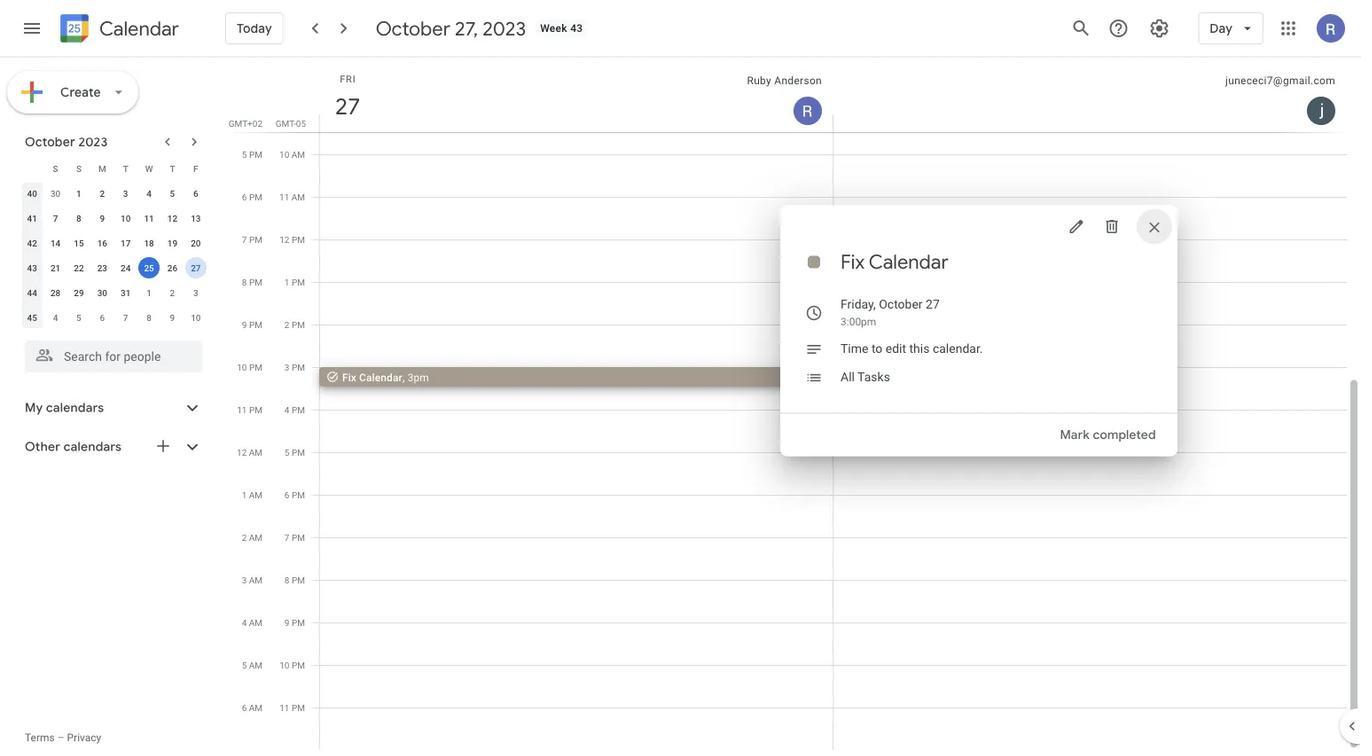 Task type: locate. For each thing, give the bounding box(es) containing it.
12 inside row
[[167, 213, 177, 223]]

calendars down my calendars dropdown button
[[64, 439, 122, 455]]

18 element
[[138, 232, 160, 254]]

11 element
[[138, 208, 160, 229]]

s
[[53, 163, 58, 174], [76, 163, 82, 174]]

30 element
[[92, 282, 113, 303]]

calendar up create
[[99, 16, 179, 41]]

5 down 4 am
[[242, 660, 247, 670]]

0 horizontal spatial october
[[25, 134, 75, 150]]

2 vertical spatial october
[[879, 297, 923, 312]]

10 pm right 5 am
[[280, 660, 305, 670]]

4 pm
[[285, 404, 305, 415]]

14 element
[[45, 232, 66, 254]]

row group
[[20, 181, 208, 330]]

1
[[76, 188, 81, 199], [285, 277, 290, 287], [147, 287, 152, 298], [242, 490, 247, 500]]

6 pm right 1 am
[[285, 490, 305, 500]]

1 horizontal spatial 10 pm
[[280, 660, 305, 670]]

1 vertical spatial 43
[[27, 262, 37, 273]]

31 element
[[115, 282, 136, 303]]

1 horizontal spatial 8 pm
[[285, 575, 305, 585]]

1 horizontal spatial 7 pm
[[285, 532, 305, 543]]

calendar for fix calendar , 3pm
[[359, 371, 403, 384]]

1 vertical spatial 30
[[97, 287, 107, 298]]

2 vertical spatial 27
[[926, 297, 940, 312]]

1 horizontal spatial 30
[[97, 287, 107, 298]]

october 27, 2023
[[376, 16, 526, 41]]

1 vertical spatial 9 pm
[[285, 617, 305, 628]]

20
[[191, 238, 201, 248]]

gmt-
[[276, 118, 296, 129]]

fix inside 27 grid
[[342, 371, 356, 384]]

12 am
[[237, 447, 262, 458]]

1 vertical spatial 12
[[280, 234, 290, 245]]

2023 up m
[[78, 134, 108, 150]]

43 left 21
[[27, 262, 37, 273]]

2 horizontal spatial october
[[879, 297, 923, 312]]

row containing 40
[[20, 181, 208, 206]]

27 down fri
[[334, 92, 359, 121]]

12
[[167, 213, 177, 223], [280, 234, 290, 245], [237, 447, 247, 458]]

4 am
[[242, 617, 262, 628]]

anderson
[[774, 74, 822, 87]]

pm right 4 am
[[292, 617, 305, 628]]

s up september 30 element
[[53, 163, 58, 174]]

1 vertical spatial 5 pm
[[285, 447, 305, 458]]

calendar inside 27 grid
[[359, 371, 403, 384]]

3 am
[[242, 575, 262, 585]]

row containing s
[[20, 156, 208, 181]]

am up 1 am
[[249, 447, 262, 458]]

0 vertical spatial 7 pm
[[242, 234, 262, 245]]

2 horizontal spatial 12
[[280, 234, 290, 245]]

10 pm left 3 pm
[[237, 362, 262, 372]]

21
[[50, 262, 61, 273]]

43 right week
[[570, 22, 583, 35]]

10
[[279, 149, 289, 160], [121, 213, 131, 223], [191, 312, 201, 323], [237, 362, 247, 372], [280, 660, 290, 670]]

0 vertical spatial 27
[[334, 92, 359, 121]]

3 up 4 am
[[242, 575, 247, 585]]

0 horizontal spatial 5 pm
[[242, 149, 262, 160]]

2023
[[483, 16, 526, 41], [78, 134, 108, 150]]

0 horizontal spatial 27
[[191, 262, 201, 273]]

week 43
[[540, 22, 583, 35]]

fri
[[340, 73, 356, 84]]

pm right 5 am
[[292, 660, 305, 670]]

2
[[100, 188, 105, 199], [170, 287, 175, 298], [285, 319, 290, 330], [242, 532, 247, 543]]

0 vertical spatial 30
[[50, 188, 61, 199]]

24
[[121, 262, 131, 273]]

pm down 1 pm
[[292, 319, 305, 330]]

10 right 5 am
[[280, 660, 290, 670]]

8 right 3 am
[[285, 575, 290, 585]]

4 for 4 pm
[[285, 404, 290, 415]]

27 cell
[[184, 255, 208, 280]]

october right friday,
[[879, 297, 923, 312]]

1 for 1 pm
[[285, 277, 290, 287]]

45
[[27, 312, 37, 323]]

23 element
[[92, 257, 113, 278]]

8 pm left 1 pm
[[242, 277, 262, 287]]

am for 12 am
[[249, 447, 262, 458]]

6 row from the top
[[20, 280, 208, 305]]

15 element
[[68, 232, 90, 254]]

2 horizontal spatial calendar
[[869, 250, 949, 274]]

mark
[[1060, 427, 1090, 443]]

am down 4 am
[[249, 660, 262, 670]]

27
[[334, 92, 359, 121], [191, 262, 201, 273], [926, 297, 940, 312]]

pm right 1 am
[[292, 490, 305, 500]]

9 right november 10 element at the left top of the page
[[242, 319, 247, 330]]

1 vertical spatial 10 pm
[[280, 660, 305, 670]]

11 pm up 12 am
[[237, 404, 262, 415]]

4 up 5 am
[[242, 617, 247, 628]]

0 vertical spatial 12
[[167, 213, 177, 223]]

3 up 4 pm
[[285, 362, 290, 372]]

fix left ","
[[342, 371, 356, 384]]

privacy
[[67, 732, 101, 744]]

1 horizontal spatial calendar
[[359, 371, 403, 384]]

friday, october 27 element
[[327, 86, 368, 127]]

november 8 element
[[138, 307, 160, 328]]

3 row from the top
[[20, 206, 208, 231]]

2 row from the top
[[20, 181, 208, 206]]

4 down 3 pm
[[285, 404, 290, 415]]

2 horizontal spatial 27
[[926, 297, 940, 312]]

am down 5 am
[[249, 702, 262, 713]]

5 up "12" element
[[170, 188, 175, 199]]

am up 2 am
[[249, 490, 262, 500]]

30 right 40
[[50, 188, 61, 199]]

1 horizontal spatial 27
[[334, 92, 359, 121]]

0 horizontal spatial fix
[[342, 371, 356, 384]]

30
[[50, 188, 61, 199], [97, 287, 107, 298]]

1 horizontal spatial s
[[76, 163, 82, 174]]

am for 10 am
[[292, 149, 305, 160]]

27 inside 27 column header
[[334, 92, 359, 121]]

pm
[[249, 149, 262, 160], [249, 192, 262, 202], [249, 234, 262, 245], [292, 234, 305, 245], [249, 277, 262, 287], [292, 277, 305, 287], [249, 319, 262, 330], [292, 319, 305, 330], [249, 362, 262, 372], [292, 362, 305, 372], [249, 404, 262, 415], [292, 404, 305, 415], [292, 447, 305, 458], [292, 490, 305, 500], [292, 532, 305, 543], [292, 575, 305, 585], [292, 617, 305, 628], [292, 660, 305, 670], [292, 702, 305, 713]]

0 horizontal spatial 30
[[50, 188, 61, 199]]

25, today element
[[138, 257, 160, 278]]

24 element
[[115, 257, 136, 278]]

row group containing 40
[[20, 181, 208, 330]]

6 pm left 11 am
[[242, 192, 262, 202]]

0 horizontal spatial 11 pm
[[237, 404, 262, 415]]

11 am
[[279, 192, 305, 202]]

0 horizontal spatial 9 pm
[[242, 319, 262, 330]]

junececi7@gmail.com column header
[[833, 58, 1347, 132]]

1 down 12 pm
[[285, 277, 290, 287]]

1 row from the top
[[20, 156, 208, 181]]

am down 1 am
[[249, 532, 262, 543]]

6 am
[[242, 702, 262, 713]]

28 element
[[45, 282, 66, 303]]

3 for november 3 element
[[193, 287, 198, 298]]

10 element
[[115, 208, 136, 229]]

am for 11 am
[[292, 192, 305, 202]]

6 down f
[[193, 188, 198, 199]]

1 horizontal spatial 43
[[570, 22, 583, 35]]

2 vertical spatial 12
[[237, 447, 247, 458]]

calendars up other calendars
[[46, 400, 104, 416]]

6 left 11 am
[[242, 192, 247, 202]]

row containing 45
[[20, 305, 208, 330]]

am for 4 am
[[249, 617, 262, 628]]

1 horizontal spatial 2023
[[483, 16, 526, 41]]

4
[[147, 188, 152, 199], [53, 312, 58, 323], [285, 404, 290, 415], [242, 617, 247, 628]]

27 up this
[[926, 297, 940, 312]]

today button
[[225, 7, 284, 50]]

0 horizontal spatial 43
[[27, 262, 37, 273]]

10 left 3 pm
[[237, 362, 247, 372]]

0 vertical spatial calendars
[[46, 400, 104, 416]]

0 vertical spatial october
[[376, 16, 450, 41]]

12 pm
[[280, 234, 305, 245]]

5 pm
[[242, 149, 262, 160], [285, 447, 305, 458]]

junececi7@gmail.com
[[1226, 74, 1336, 87]]

2 down 1 am
[[242, 532, 247, 543]]

9 left 10 element
[[100, 213, 105, 223]]

0 vertical spatial calendar
[[99, 16, 179, 41]]

3
[[123, 188, 128, 199], [193, 287, 198, 298], [285, 362, 290, 372], [242, 575, 247, 585]]

0 horizontal spatial 6 pm
[[242, 192, 262, 202]]

0 vertical spatial fix
[[841, 250, 865, 274]]

pm up 1 pm
[[292, 234, 305, 245]]

30 right 29 element
[[97, 287, 107, 298]]

0 horizontal spatial 7 pm
[[242, 234, 262, 245]]

0 horizontal spatial calendar
[[99, 16, 179, 41]]

0 vertical spatial 2023
[[483, 16, 526, 41]]

6 down 5 am
[[242, 702, 247, 713]]

30 for september 30 element
[[50, 188, 61, 199]]

12 for 12 pm
[[280, 234, 290, 245]]

5 pm down gmt+02
[[242, 149, 262, 160]]

pm right 3 am
[[292, 575, 305, 585]]

0 vertical spatial 10 pm
[[237, 362, 262, 372]]

am down 05
[[292, 149, 305, 160]]

pm up 2 pm
[[292, 277, 305, 287]]

1 left november 2 element
[[147, 287, 152, 298]]

7 pm right 2 am
[[285, 532, 305, 543]]

12 right 11 element
[[167, 213, 177, 223]]

calendar left 3pm
[[359, 371, 403, 384]]

0 horizontal spatial 8 pm
[[242, 277, 262, 287]]

2 t from the left
[[170, 163, 175, 174]]

0 horizontal spatial s
[[53, 163, 58, 174]]

16 element
[[92, 232, 113, 254]]

calendar up friday, october 27 3:00pm at the right top
[[869, 250, 949, 274]]

0 horizontal spatial 12
[[167, 213, 177, 223]]

9 pm left 2 pm
[[242, 319, 262, 330]]

0 horizontal spatial 10 pm
[[237, 362, 262, 372]]

s left m
[[76, 163, 82, 174]]

am for 1 am
[[249, 490, 262, 500]]

7 pm
[[242, 234, 262, 245], [285, 532, 305, 543]]

all tasks
[[841, 370, 890, 384]]

fix for fix calendar
[[841, 250, 865, 274]]

40
[[27, 188, 37, 199]]

t right m
[[123, 163, 128, 174]]

5 row from the top
[[20, 255, 208, 280]]

2 down 1 pm
[[285, 319, 290, 330]]

1 vertical spatial calendars
[[64, 439, 122, 455]]

tasks
[[858, 370, 890, 384]]

None search field
[[0, 333, 220, 372]]

27 grid
[[227, 58, 1361, 751]]

calendar
[[99, 16, 179, 41], [869, 250, 949, 274], [359, 371, 403, 384]]

25 cell
[[137, 255, 161, 280]]

am up 5 am
[[249, 617, 262, 628]]

31
[[121, 287, 131, 298]]

12 for 12 am
[[237, 447, 247, 458]]

row group inside october 2023 grid
[[20, 181, 208, 330]]

terms
[[25, 732, 55, 744]]

8
[[76, 213, 81, 223], [242, 277, 247, 287], [147, 312, 152, 323], [285, 575, 290, 585]]

am for 3 am
[[249, 575, 262, 585]]

7 pm left 12 pm
[[242, 234, 262, 245]]

0 horizontal spatial t
[[123, 163, 128, 174]]

1 down 12 am
[[242, 490, 247, 500]]

1 horizontal spatial fix
[[841, 250, 865, 274]]

fix calendar
[[841, 250, 949, 274]]

0 vertical spatial 8 pm
[[242, 277, 262, 287]]

pm right 6 am
[[292, 702, 305, 713]]

27 inside 27 element
[[191, 262, 201, 273]]

27 inside friday, october 27 3:00pm
[[926, 297, 940, 312]]

9 pm
[[242, 319, 262, 330], [285, 617, 305, 628]]

1 vertical spatial 27
[[191, 262, 201, 273]]

1 horizontal spatial t
[[170, 163, 175, 174]]

2023 right 27,
[[483, 16, 526, 41]]

16
[[97, 238, 107, 248]]

1 horizontal spatial 11 pm
[[280, 702, 305, 713]]

other calendars
[[25, 439, 122, 455]]

october for october 2023
[[25, 134, 75, 150]]

17
[[121, 238, 131, 248]]

1 horizontal spatial 12
[[237, 447, 247, 458]]

w
[[145, 163, 153, 174]]

11 right 10 element
[[144, 213, 154, 223]]

1 horizontal spatial october
[[376, 16, 450, 41]]

fix up friday,
[[841, 250, 865, 274]]

t
[[123, 163, 128, 174], [170, 163, 175, 174]]

27 element
[[185, 257, 206, 278]]

11 pm
[[237, 404, 262, 415], [280, 702, 305, 713]]

1 inside "element"
[[147, 287, 152, 298]]

10 pm
[[237, 362, 262, 372], [280, 660, 305, 670]]

0 vertical spatial 6 pm
[[242, 192, 262, 202]]

11 pm right 6 am
[[280, 702, 305, 713]]

9
[[100, 213, 105, 223], [170, 312, 175, 323], [242, 319, 247, 330], [285, 617, 290, 628]]

14
[[50, 238, 61, 248]]

row
[[20, 156, 208, 181], [20, 181, 208, 206], [20, 206, 208, 231], [20, 231, 208, 255], [20, 255, 208, 280], [20, 280, 208, 305], [20, 305, 208, 330]]

3 right november 2 element
[[193, 287, 198, 298]]

1 vertical spatial fix
[[342, 371, 356, 384]]

october left 27,
[[376, 16, 450, 41]]

6 left the november 7 element
[[100, 312, 105, 323]]

october
[[376, 16, 450, 41], [25, 134, 75, 150], [879, 297, 923, 312]]

to
[[872, 341, 883, 356]]

0 vertical spatial 5 pm
[[242, 149, 262, 160]]

delete task image
[[1103, 218, 1121, 235]]

12 up 1 am
[[237, 447, 247, 458]]

4 up 11 element
[[147, 188, 152, 199]]

settings menu image
[[1149, 18, 1170, 39]]

4 left november 5 element
[[53, 312, 58, 323]]

6
[[193, 188, 198, 199], [242, 192, 247, 202], [100, 312, 105, 323], [285, 490, 290, 500], [242, 702, 247, 713]]

0 horizontal spatial 2023
[[78, 134, 108, 150]]

8 pm right 3 am
[[285, 575, 305, 585]]

1 vertical spatial october
[[25, 134, 75, 150]]

am up 4 am
[[249, 575, 262, 585]]

november 4 element
[[45, 307, 66, 328]]

1 vertical spatial calendar
[[869, 250, 949, 274]]

7 row from the top
[[20, 305, 208, 330]]

2 vertical spatial calendar
[[359, 371, 403, 384]]

calendars
[[46, 400, 104, 416], [64, 439, 122, 455]]

october up september 30 element
[[25, 134, 75, 150]]

11 down 10 am
[[279, 192, 289, 202]]

edit
[[886, 341, 906, 356]]

4 row from the top
[[20, 231, 208, 255]]

1 horizontal spatial 6 pm
[[285, 490, 305, 500]]

pm down 4 pm
[[292, 447, 305, 458]]

1 right september 30 element
[[76, 188, 81, 199]]

am up 12 pm
[[292, 192, 305, 202]]

9 pm right 4 am
[[285, 617, 305, 628]]

pm down 3 pm
[[292, 404, 305, 415]]

november 3 element
[[185, 282, 206, 303]]

fix
[[841, 250, 865, 274], [342, 371, 356, 384]]

12 down 11 am
[[280, 234, 290, 245]]



Task type: vqa. For each thing, say whether or not it's contained in the screenshot.


Task type: describe. For each thing, give the bounding box(es) containing it.
gmt+02
[[229, 118, 262, 129]]

september 30 element
[[45, 183, 66, 204]]

fix calendar heading
[[841, 250, 949, 274]]

22 element
[[68, 257, 90, 278]]

9 right the november 8 element
[[170, 312, 175, 323]]

3:00pm
[[841, 315, 877, 328]]

2 for 2 am
[[242, 532, 247, 543]]

ruby anderson
[[747, 74, 822, 87]]

pm left 3 pm
[[249, 362, 262, 372]]

11 right 6 am
[[280, 702, 290, 713]]

row containing 41
[[20, 206, 208, 231]]

11 up 12 am
[[237, 404, 247, 415]]

ruby
[[747, 74, 772, 87]]

3 for 3 am
[[242, 575, 247, 585]]

add other calendars image
[[154, 437, 172, 455]]

10 right november 9 element
[[191, 312, 201, 323]]

november 6 element
[[92, 307, 113, 328]]

other
[[25, 439, 60, 455]]

42
[[27, 238, 37, 248]]

terms link
[[25, 732, 55, 744]]

4 for november 4 element
[[53, 312, 58, 323]]

10 am
[[279, 149, 305, 160]]

10 down gmt-
[[279, 149, 289, 160]]

1 horizontal spatial 5 pm
[[285, 447, 305, 458]]

completed
[[1093, 427, 1156, 443]]

pm left 4 pm
[[249, 404, 262, 415]]

time
[[841, 341, 869, 356]]

2 pm
[[285, 319, 305, 330]]

41
[[27, 213, 37, 223]]

2 for november 2 element
[[170, 287, 175, 298]]

mark completed button
[[1053, 414, 1163, 456]]

27,
[[455, 16, 478, 41]]

12 element
[[162, 208, 183, 229]]

–
[[57, 732, 64, 744]]

Search for people text field
[[35, 341, 192, 372]]

25
[[144, 262, 154, 273]]

f
[[193, 163, 198, 174]]

0 vertical spatial 43
[[570, 22, 583, 35]]

main drawer image
[[21, 18, 43, 39]]

1 vertical spatial 8 pm
[[285, 575, 305, 585]]

5 am
[[242, 660, 262, 670]]

8 left november 9 element
[[147, 312, 152, 323]]

m
[[98, 163, 106, 174]]

november 10 element
[[185, 307, 206, 328]]

5 down gmt+02
[[242, 149, 247, 160]]

1 for november 1 "element"
[[147, 287, 152, 298]]

november 9 element
[[162, 307, 183, 328]]

pm right 2 am
[[292, 532, 305, 543]]

30 for 30 element
[[97, 287, 107, 298]]

am for 6 am
[[249, 702, 262, 713]]

26 element
[[162, 257, 183, 278]]

2 am
[[242, 532, 262, 543]]

mark completed
[[1060, 427, 1156, 443]]

18
[[144, 238, 154, 248]]

1 t from the left
[[123, 163, 128, 174]]

create button
[[7, 71, 138, 114]]

november 1 element
[[138, 282, 160, 303]]

october 2023 grid
[[17, 156, 208, 330]]

3 for 3 pm
[[285, 362, 290, 372]]

2 down m
[[100, 188, 105, 199]]

1 pm
[[285, 277, 305, 287]]

17 element
[[115, 232, 136, 254]]

,
[[403, 371, 405, 384]]

2 s from the left
[[76, 163, 82, 174]]

pm left 12 pm
[[249, 234, 262, 245]]

pm up 4 pm
[[292, 362, 305, 372]]

21 element
[[45, 257, 66, 278]]

6 right 1 am
[[285, 490, 290, 500]]

28
[[50, 287, 61, 298]]

calendars for other calendars
[[64, 439, 122, 455]]

create
[[60, 84, 101, 100]]

my calendars
[[25, 400, 104, 416]]

10 left 11 element
[[121, 213, 131, 223]]

44
[[27, 287, 37, 298]]

october inside friday, october 27 3:00pm
[[879, 297, 923, 312]]

7 left the november 8 element
[[123, 312, 128, 323]]

3 pm
[[285, 362, 305, 372]]

friday, october 27 3:00pm
[[841, 297, 940, 328]]

calendar element
[[57, 11, 179, 50]]

11 inside row
[[144, 213, 154, 223]]

october for october 27, 2023
[[376, 16, 450, 41]]

gmt-05
[[276, 118, 306, 129]]

5 right november 4 element
[[76, 312, 81, 323]]

pm left 2 pm
[[249, 319, 262, 330]]

13
[[191, 213, 201, 223]]

3pm
[[408, 371, 429, 384]]

day button
[[1198, 7, 1264, 50]]

7 right 41
[[53, 213, 58, 223]]

1 am
[[242, 490, 262, 500]]

05
[[296, 118, 306, 129]]

1 vertical spatial 7 pm
[[285, 532, 305, 543]]

2 for 2 pm
[[285, 319, 290, 330]]

time to edit this calendar.
[[841, 341, 986, 356]]

19
[[167, 238, 177, 248]]

5 right 12 am
[[285, 447, 290, 458]]

43 inside row
[[27, 262, 37, 273]]

my
[[25, 400, 43, 416]]

calendar.
[[933, 341, 983, 356]]

1 vertical spatial 2023
[[78, 134, 108, 150]]

27 column header
[[319, 58, 834, 132]]

friday,
[[841, 297, 876, 312]]

29 element
[[68, 282, 90, 303]]

pm down gmt+02
[[249, 149, 262, 160]]

22
[[74, 262, 84, 273]]

week
[[540, 22, 567, 35]]

terms – privacy
[[25, 732, 101, 744]]

this
[[909, 341, 930, 356]]

12 for 12
[[167, 213, 177, 223]]

am for 5 am
[[249, 660, 262, 670]]

row containing 43
[[20, 255, 208, 280]]

1 vertical spatial 6 pm
[[285, 490, 305, 500]]

calendar heading
[[96, 16, 179, 41]]

20 element
[[185, 232, 206, 254]]

november 2 element
[[162, 282, 183, 303]]

fix for fix calendar , 3pm
[[342, 371, 356, 384]]

day
[[1210, 20, 1233, 36]]

0 vertical spatial 11 pm
[[237, 404, 262, 415]]

october 2023
[[25, 134, 108, 150]]

calendars for my calendars
[[46, 400, 104, 416]]

26
[[167, 262, 177, 273]]

today
[[237, 20, 272, 36]]

am for 2 am
[[249, 532, 262, 543]]

november 7 element
[[115, 307, 136, 328]]

privacy link
[[67, 732, 101, 744]]

1 for 1 am
[[242, 490, 247, 500]]

8 up 15 'element'
[[76, 213, 81, 223]]

29
[[74, 287, 84, 298]]

19 element
[[162, 232, 183, 254]]

fri 27
[[334, 73, 359, 121]]

1 vertical spatial 11 pm
[[280, 702, 305, 713]]

pm left 11 am
[[249, 192, 262, 202]]

november 5 element
[[68, 307, 90, 328]]

1 horizontal spatial 9 pm
[[285, 617, 305, 628]]

9 right 4 am
[[285, 617, 290, 628]]

my calendars button
[[4, 394, 220, 422]]

3 up 10 element
[[123, 188, 128, 199]]

pm left 1 pm
[[249, 277, 262, 287]]

row containing 42
[[20, 231, 208, 255]]

calendar for fix calendar
[[869, 250, 949, 274]]

1 s from the left
[[53, 163, 58, 174]]

other calendars button
[[4, 433, 220, 461]]

fix calendar , 3pm
[[342, 371, 429, 384]]

all
[[841, 370, 855, 384]]

row containing 44
[[20, 280, 208, 305]]

23
[[97, 262, 107, 273]]

7 left 12 pm
[[242, 234, 247, 245]]

15
[[74, 238, 84, 248]]

13 element
[[185, 208, 206, 229]]

8 right november 3 element
[[242, 277, 247, 287]]

0 vertical spatial 9 pm
[[242, 319, 262, 330]]

7 right 2 am
[[285, 532, 290, 543]]

4 for 4 am
[[242, 617, 247, 628]]



